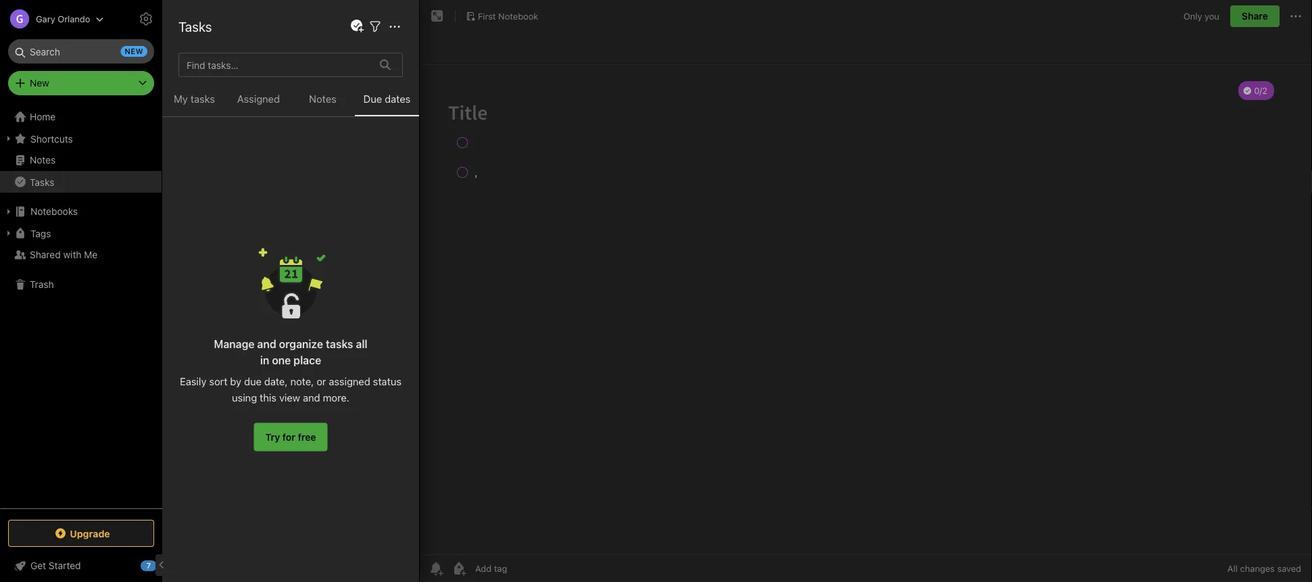 Task type: locate. For each thing, give the bounding box(es) containing it.
1 horizontal spatial notes
[[191, 14, 229, 29]]

more.
[[323, 392, 349, 404]]

few
[[187, 109, 200, 119]]

and up in at left
[[257, 337, 276, 350]]

0 horizontal spatial notes
[[30, 154, 56, 166]]

tasks left all
[[326, 337, 353, 350]]

date,
[[264, 376, 288, 387]]

share
[[1242, 10, 1268, 22]]

2 horizontal spatial notes
[[309, 93, 337, 105]]

1 vertical spatial and
[[303, 392, 320, 404]]

and down note,
[[303, 392, 320, 404]]

1 horizontal spatial tasks
[[326, 337, 353, 350]]

0 vertical spatial tasks
[[191, 93, 215, 105]]

changes
[[1240, 564, 1275, 574]]

view
[[279, 392, 300, 404]]

notes
[[191, 14, 229, 29], [309, 93, 337, 105], [30, 154, 56, 166]]

Note Editor text field
[[420, 65, 1312, 554]]

Find tasks… text field
[[181, 54, 372, 76]]

notebooks
[[30, 206, 78, 217]]

due dates
[[364, 93, 411, 105]]

trash link
[[0, 274, 162, 295]]

0 vertical spatial notes
[[191, 14, 229, 29]]

tree
[[0, 106, 162, 508]]

status
[[373, 376, 402, 387]]

shared with me link
[[0, 244, 162, 266]]

0 vertical spatial tasks
[[178, 18, 212, 34]]

1 vertical spatial tasks
[[326, 337, 353, 350]]

tasks inside "button"
[[30, 176, 54, 187]]

notes up notes
[[191, 14, 229, 29]]

notes left due
[[309, 93, 337, 105]]

or
[[317, 376, 326, 387]]

my tasks button
[[162, 91, 226, 116]]

1 vertical spatial tasks
[[30, 176, 54, 187]]

assigned
[[329, 376, 370, 387]]

0 horizontal spatial tasks
[[30, 176, 54, 187]]

notebook
[[498, 11, 538, 21]]

2 vertical spatial notes
[[30, 154, 56, 166]]

organize
[[279, 337, 323, 350]]

tasks up "notebooks"
[[30, 176, 54, 187]]

share button
[[1230, 5, 1280, 27]]

all changes saved
[[1228, 564, 1301, 574]]

notes down shortcuts
[[30, 154, 56, 166]]

only
[[1184, 11, 1202, 21]]

a
[[180, 109, 184, 119]]

0 horizontal spatial tasks
[[191, 93, 215, 105]]

notes button
[[291, 91, 355, 116]]

tasks
[[191, 93, 215, 105], [326, 337, 353, 350]]

and inside easily sort by due date, note, or assigned status using this view and more.
[[303, 392, 320, 404]]

sort
[[209, 376, 227, 387]]

Search text field
[[18, 39, 145, 64]]

tasks up the 3 notes
[[178, 18, 212, 34]]

tasks button
[[0, 171, 162, 193]]

first notebook
[[478, 11, 538, 21]]

settings image
[[138, 11, 154, 27]]

filter tasks image
[[367, 19, 383, 35]]

due
[[244, 376, 262, 387]]

untitled
[[180, 77, 215, 89]]

1 horizontal spatial and
[[303, 392, 320, 404]]

3 notes
[[178, 42, 211, 53]]

add a reminder image
[[428, 560, 444, 577]]

7
[[147, 561, 151, 570]]

expand note image
[[429, 8, 446, 24]]

new search field
[[18, 39, 147, 64]]

try
[[265, 431, 280, 442]]

new
[[30, 77, 49, 89]]

expand notebooks image
[[3, 206, 14, 217]]

for
[[282, 431, 295, 442]]

this
[[260, 392, 277, 404]]

easily
[[180, 376, 206, 387]]

my tasks
[[174, 93, 215, 105]]

in
[[260, 354, 269, 366]]

note window element
[[420, 0, 1312, 582]]

tasks down untitled
[[191, 93, 215, 105]]

untitled , a few minutes ago
[[180, 77, 249, 119]]

due dates button
[[355, 91, 419, 116]]

new button
[[8, 71, 154, 95]]

and inside manage and organize tasks all in one place
[[257, 337, 276, 350]]

try for free
[[265, 431, 316, 442]]

0 horizontal spatial and
[[257, 337, 276, 350]]

Help and Learning task checklist field
[[0, 555, 162, 577]]

more actions and view options image
[[387, 19, 403, 35]]

using
[[232, 392, 257, 404]]

and
[[257, 337, 276, 350], [303, 392, 320, 404]]

get
[[30, 560, 46, 571]]

1 vertical spatial notes
[[309, 93, 337, 105]]

assigned button
[[226, 91, 291, 116]]

tasks
[[178, 18, 212, 34], [30, 176, 54, 187]]

free
[[298, 431, 316, 442]]

shared
[[30, 249, 61, 260]]

tags
[[30, 228, 51, 239]]

Filter tasks field
[[367, 18, 383, 35]]

0 vertical spatial and
[[257, 337, 276, 350]]

shortcuts
[[30, 133, 73, 144]]

trash
[[30, 279, 54, 290]]



Task type: vqa. For each thing, say whether or not it's contained in the screenshot.
first tab from right
no



Task type: describe. For each thing, give the bounding box(es) containing it.
add tag image
[[451, 560, 467, 577]]

notes link
[[0, 149, 162, 171]]

new
[[125, 47, 143, 56]]

shared with me
[[30, 249, 98, 260]]

new task image
[[349, 18, 365, 34]]

shortcuts button
[[0, 128, 162, 149]]

gary orlando
[[36, 14, 90, 24]]

notes inside tree
[[30, 154, 56, 166]]

place
[[294, 354, 321, 366]]

first
[[478, 11, 496, 21]]

note,
[[290, 376, 314, 387]]

try for free button
[[254, 423, 328, 451]]

saved
[[1277, 564, 1301, 574]]

gary
[[36, 14, 55, 24]]

expand tags image
[[3, 228, 14, 239]]

tasks inside manage and organize tasks all in one place
[[326, 337, 353, 350]]

dates
[[385, 93, 411, 105]]

by
[[230, 376, 241, 387]]

assigned
[[237, 93, 280, 105]]

me
[[84, 249, 98, 260]]

tags button
[[0, 222, 162, 244]]

my
[[174, 93, 188, 105]]

one
[[272, 354, 291, 366]]

first notebook button
[[461, 7, 543, 26]]

upgrade
[[70, 528, 110, 539]]

tree containing home
[[0, 106, 162, 508]]

manage
[[214, 337, 255, 350]]

started
[[49, 560, 81, 571]]

,
[[180, 92, 183, 103]]

minutes
[[203, 109, 233, 119]]

get started
[[30, 560, 81, 571]]

3
[[178, 42, 184, 53]]

click to collapse image
[[157, 557, 167, 573]]

due
[[364, 93, 382, 105]]

with
[[63, 249, 81, 260]]

Account field
[[0, 5, 104, 32]]

home
[[30, 111, 56, 122]]

you
[[1205, 11, 1220, 21]]

tasks inside button
[[191, 93, 215, 105]]

only you
[[1184, 11, 1220, 21]]

orlando
[[58, 14, 90, 24]]

notes
[[187, 42, 211, 53]]

More actions and view options field
[[383, 18, 403, 35]]

manage and organize tasks all in one place
[[214, 337, 368, 366]]

1 horizontal spatial tasks
[[178, 18, 212, 34]]

ago
[[235, 109, 249, 119]]

easily sort by due date, note, or assigned status using this view and more.
[[180, 376, 402, 404]]

all
[[356, 337, 368, 350]]

upgrade button
[[8, 520, 154, 547]]

notes inside button
[[309, 93, 337, 105]]

notebooks link
[[0, 201, 162, 222]]

all
[[1228, 564, 1238, 574]]

home link
[[0, 106, 162, 128]]



